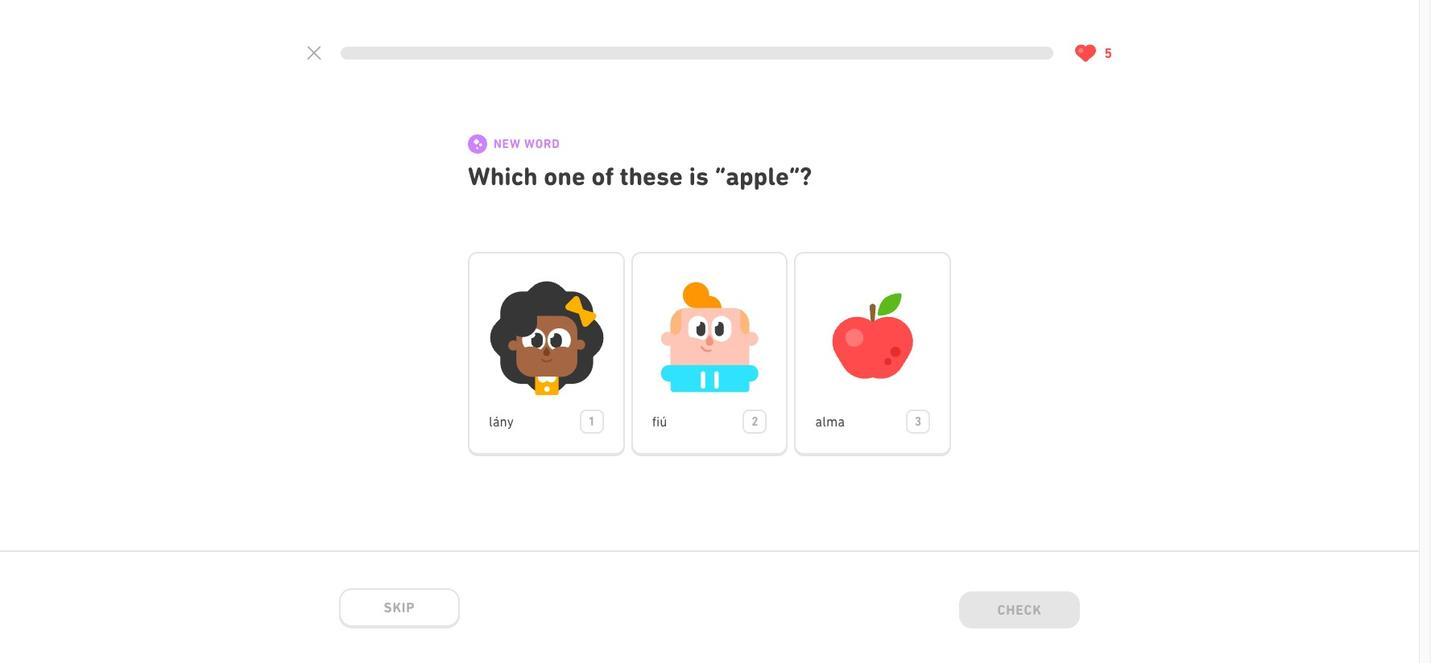 Task type: vqa. For each thing, say whether or not it's contained in the screenshot.
my Button
no



Task type: describe. For each thing, give the bounding box(es) containing it.
word
[[524, 137, 560, 151]]

check
[[998, 602, 1042, 619]]

3
[[915, 415, 922, 429]]

new
[[494, 137, 521, 151]]

is
[[689, 161, 709, 192]]

alma
[[815, 414, 845, 430]]

new word
[[494, 137, 560, 151]]

skip button
[[339, 589, 460, 629]]

these
[[620, 161, 683, 192]]

lány
[[489, 414, 514, 430]]

check button
[[959, 592, 1080, 632]]

5
[[1105, 45, 1112, 61]]



Task type: locate. For each thing, give the bounding box(es) containing it.
which
[[468, 161, 538, 192]]

choice option group
[[468, 252, 951, 457]]

which one of these is "apple"?
[[468, 161, 812, 192]]

2
[[752, 415, 758, 429]]

skip
[[384, 600, 415, 616]]

"apple"?
[[715, 161, 812, 192]]

None radio
[[631, 252, 788, 457]]

1
[[588, 415, 595, 429]]

fiú
[[652, 414, 667, 430]]

one
[[544, 161, 586, 192]]

None radio
[[468, 252, 625, 457], [795, 252, 951, 457], [468, 252, 625, 457], [795, 252, 951, 457]]

of
[[592, 161, 614, 192]]

none radio containing fiú
[[631, 252, 788, 457]]

progress bar
[[341, 47, 1053, 60]]



